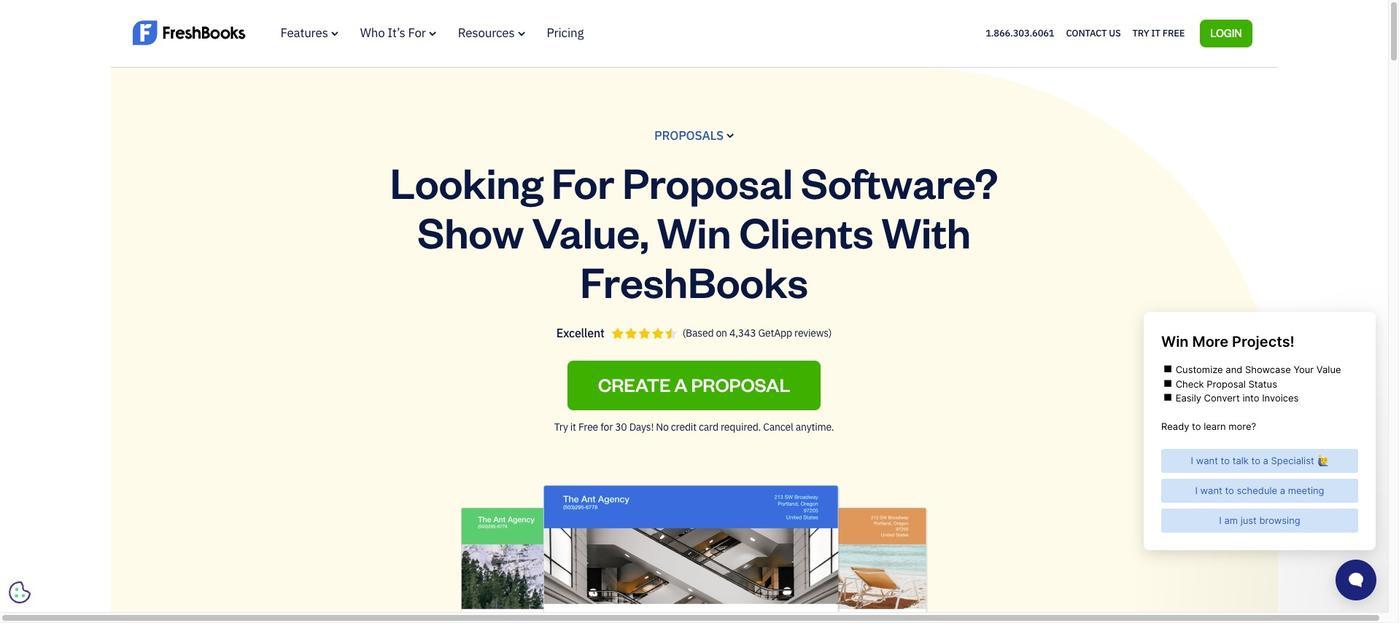 Task type: describe. For each thing, give the bounding box(es) containing it.
login link
[[1200, 20, 1252, 47]]

card
[[699, 421, 719, 434]]

try it free link
[[1133, 24, 1185, 43]]

resources link
[[458, 25, 525, 41]]

features
[[281, 25, 328, 41]]

4,343 getapp reviews link
[[730, 327, 829, 340]]

who it's for link
[[360, 25, 436, 41]]

login
[[1210, 26, 1242, 39]]

star rating image
[[612, 328, 677, 339]]

proposals
[[654, 127, 724, 143]]

it for try it free for 30 days! no credit card required. cancel anytime.
[[570, 421, 576, 434]]

for inside looking for proposal software? show value, win clients with freshbooks
[[552, 155, 614, 209]]

try for try it free
[[1133, 27, 1149, 39]]

proposal
[[622, 155, 793, 209]]

no
[[656, 421, 669, 434]]

us
[[1109, 27, 1121, 39]]

)
[[829, 327, 832, 340]]

create a proposal link
[[567, 361, 821, 411]]

who it's for
[[360, 25, 426, 41]]

free for try it free for 30 days! no credit card required. cancel anytime.
[[578, 421, 598, 434]]

proposal
[[691, 373, 790, 397]]

30
[[615, 421, 627, 434]]

contact
[[1066, 27, 1107, 39]]

days!
[[629, 421, 654, 434]]

cookie preferences image
[[9, 582, 31, 604]]

cookie consent banner dialog
[[11, 433, 230, 602]]

excellent
[[556, 326, 605, 341]]

it for try it free
[[1151, 27, 1161, 39]]

a
[[674, 373, 688, 397]]

try for try it free for 30 days! no credit card required. cancel anytime.
[[554, 421, 568, 434]]

looking
[[390, 155, 543, 209]]

for
[[601, 421, 613, 434]]

getapp
[[758, 327, 792, 340]]

create a proposal
[[598, 373, 790, 397]]



Task type: locate. For each thing, give the bounding box(es) containing it.
free left login link
[[1163, 27, 1185, 39]]

try it free for 30 days! no credit card required. cancel anytime.
[[554, 421, 834, 434]]

(based on 4,343 getapp reviews )
[[683, 327, 832, 340]]

software?
[[801, 155, 998, 209]]

0 vertical spatial try
[[1133, 27, 1149, 39]]

pricing link
[[547, 25, 584, 41]]

1 vertical spatial try
[[554, 421, 568, 434]]

it's
[[388, 25, 405, 41]]

contact us
[[1066, 27, 1121, 39]]

0 horizontal spatial free
[[578, 421, 598, 434]]

with
[[882, 204, 971, 259]]

cancel
[[763, 421, 793, 434]]

0 vertical spatial free
[[1163, 27, 1185, 39]]

0 vertical spatial it
[[1151, 27, 1161, 39]]

it
[[1151, 27, 1161, 39], [570, 421, 576, 434]]

show
[[417, 204, 524, 259]]

try left for
[[554, 421, 568, 434]]

resources
[[458, 25, 515, 41]]

0 horizontal spatial try
[[554, 421, 568, 434]]

for
[[408, 25, 426, 41], [552, 155, 614, 209]]

try it free
[[1133, 27, 1185, 39]]

1 horizontal spatial it
[[1151, 27, 1161, 39]]

it inside the try it free link
[[1151, 27, 1161, 39]]

features link
[[281, 25, 338, 41]]

free left for
[[578, 421, 598, 434]]

free for try it free
[[1163, 27, 1185, 39]]

pricing
[[547, 25, 584, 41]]

1 vertical spatial it
[[570, 421, 576, 434]]

value,
[[532, 204, 649, 259]]

1.866.303.6061 link
[[986, 27, 1055, 39]]

dialog
[[0, 0, 1399, 624]]

reviews
[[794, 327, 829, 340]]

freshbooks
[[580, 254, 808, 308]]

1 vertical spatial for
[[552, 155, 614, 209]]

on
[[716, 327, 727, 340]]

free
[[1163, 27, 1185, 39], [578, 421, 598, 434]]

create
[[598, 373, 671, 397]]

it right us
[[1151, 27, 1161, 39]]

clients
[[739, 204, 873, 259]]

1 vertical spatial free
[[578, 421, 598, 434]]

it left for
[[570, 421, 576, 434]]

1.866.303.6061
[[986, 27, 1055, 39]]

win
[[657, 204, 731, 259]]

looking for proposal software? show value, win clients with freshbooks
[[390, 155, 998, 308]]

1 horizontal spatial free
[[1163, 27, 1185, 39]]

freshbooks logo image
[[132, 19, 245, 47]]

try right us
[[1133, 27, 1149, 39]]

required.
[[721, 421, 761, 434]]

4,343
[[730, 327, 756, 340]]

0 horizontal spatial it
[[570, 421, 576, 434]]

0 vertical spatial for
[[408, 25, 426, 41]]

credit
[[671, 421, 697, 434]]

contact us link
[[1066, 24, 1121, 43]]

anytime.
[[796, 421, 834, 434]]

1 horizontal spatial for
[[552, 155, 614, 209]]

who
[[360, 25, 385, 41]]

1 horizontal spatial try
[[1133, 27, 1149, 39]]

try
[[1133, 27, 1149, 39], [554, 421, 568, 434]]

0 horizontal spatial for
[[408, 25, 426, 41]]

(based
[[683, 327, 714, 340]]



Task type: vqa. For each thing, say whether or not it's contained in the screenshot.
Cookie Preferences "Icon"
yes



